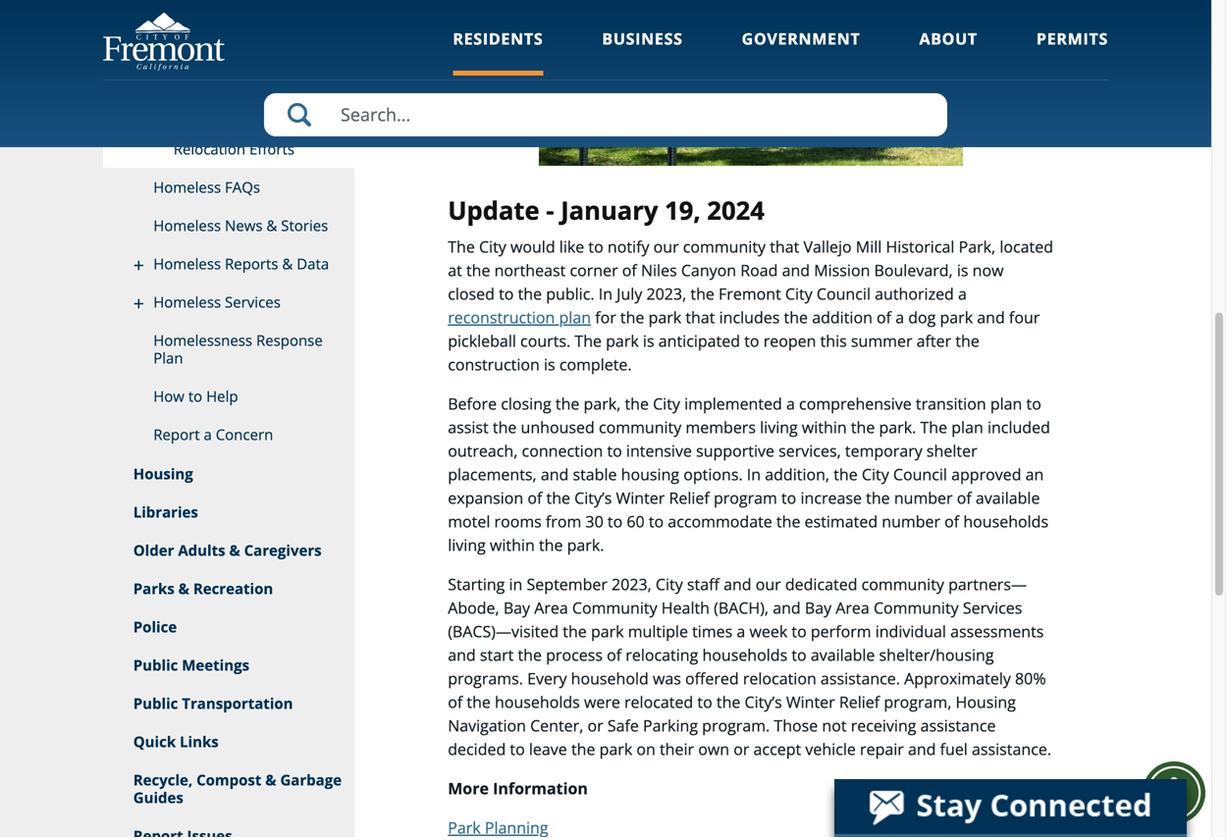Task type: describe. For each thing, give the bounding box(es) containing it.
available inside the starting in september 2023, city staff and our dedicated community partners— abode, bay area community health (bach), and bay area community services (bacs)—visited the park multiple times a week to perform individual assessments and start the process of relocating households to available shelter/housing programs. every household was offered relocation assistance. approximately 80% of the households were relocated to the city's winter relief program, housing navigation center, or safe parking program. those not receiving assistance decided to leave the park on their own or accept vehicle repair and fuel assistance.
[[811, 645, 876, 666]]

for
[[595, 307, 617, 328]]

stable
[[573, 464, 617, 485]]

recreation
[[193, 579, 273, 599]]

1 community from the left
[[573, 598, 658, 619]]

and inside before closing the park, the city implemented a comprehensive transition plan to assist the unhoused community members living within the park. the plan included outreach, connection to intensive supportive services, temporary shelter placements, and stable housing options. in addition, the city council approved an expansion of the city's winter relief program to increase the number of available motel rooms from 30 to 60 to accommodate the estimated number of households living within the park.
[[541, 464, 569, 485]]

park down for
[[606, 331, 639, 352]]

connection
[[522, 441, 603, 462]]

transition
[[916, 394, 987, 415]]

stories
[[281, 216, 328, 236]]

information
[[493, 779, 588, 800]]

assistance
[[921, 716, 997, 737]]

dedicated
[[786, 574, 858, 596]]

to inside for the park that includes the addition of a dog park and four pickleball courts. the park is anticipated to reopen this summer after the construction is complete.
[[745, 331, 760, 352]]

households inside before closing the park, the city implemented a comprehensive transition plan to assist the unhoused community members living within the park. the plan included outreach, connection to intensive supportive services, temporary shelter placements, and stable housing options. in addition, the city council approved an expansion of the city's winter relief program to increase the number of available motel rooms from 30 to 60 to accommodate the estimated number of households living within the park.
[[964, 512, 1049, 533]]

relief inside the starting in september 2023, city staff and our dedicated community partners— abode, bay area community health (bach), and bay area community services (bacs)—visited the park multiple times a week to perform individual assessments and start the process of relocating households to available shelter/housing programs. every household was offered relocation assistance. approximately 80% of the households were relocated to the city's winter relief program, housing navigation center, or safe parking program. those not receiving assistance decided to leave the park on their own or accept vehicle repair and fuel assistance.
[[840, 692, 880, 713]]

own
[[699, 739, 730, 761]]

navigation
[[448, 716, 526, 737]]

were
[[584, 692, 621, 713]]

Search text field
[[264, 93, 948, 137]]

park,
[[584, 394, 621, 415]]

and up programs.
[[448, 645, 476, 666]]

and left fuel
[[909, 739, 937, 761]]

2023, inside the city would like to notify our community that vallejo mill historical park, located at the northeast corner of niles canyon road and mission boulevard, is now closed to the public. in july 2023, the fremont city council authorized a reconstruction plan
[[647, 284, 687, 305]]

relocated
[[625, 692, 694, 713]]

for the park that includes the addition of a dog park and four pickleball courts. the park is anticipated to reopen this summer after the construction is complete.
[[448, 307, 1041, 375]]

accommodate
[[668, 512, 773, 533]]

report
[[153, 425, 200, 445]]

estimated
[[805, 512, 878, 533]]

program.
[[703, 716, 770, 737]]

partners—
[[949, 574, 1027, 596]]

homelessness
[[153, 331, 253, 351]]

the inside the city would like to notify our community that vallejo mill historical park, located at the northeast corner of niles canyon road and mission boulevard, is now closed to the public. in july 2023, the fremont city council authorized a reconstruction plan
[[448, 236, 475, 258]]

more information
[[448, 779, 588, 800]]

shelter
[[927, 441, 978, 462]]

included
[[988, 417, 1051, 438]]

notify
[[608, 236, 650, 258]]

not
[[823, 716, 847, 737]]

city down "temporary"
[[862, 464, 890, 485]]

1 vertical spatial assistance.
[[973, 739, 1052, 761]]

that inside for the park that includes the addition of a dog park and four pickleball courts. the park is anticipated to reopen this summer after the construction is complete.
[[686, 307, 716, 328]]

0 horizontal spatial services
[[225, 292, 281, 312]]

accept
[[754, 739, 802, 761]]

services inside the starting in september 2023, city staff and our dedicated community partners— abode, bay area community health (bach), and bay area community services (bacs)—visited the park multiple times a week to perform individual assessments and start the process of relocating households to available shelter/housing programs. every household was offered relocation assistance. approximately 80% of the households were relocated to the city's winter relief program, housing navigation center, or safe parking program. those not receiving assistance decided to leave the park on their own or accept vehicle repair and fuel assistance.
[[963, 598, 1023, 619]]

response
[[256, 331, 323, 351]]

and up week
[[773, 598, 801, 619]]

reconstruction plan link
[[448, 307, 591, 328]]

1 horizontal spatial is
[[643, 331, 655, 352]]

program
[[714, 488, 778, 509]]

week
[[750, 622, 788, 643]]

members
[[686, 417, 756, 438]]

in
[[509, 574, 523, 596]]

unhoused
[[521, 417, 595, 438]]

homeless for homeless services
[[153, 292, 221, 312]]

was
[[653, 669, 682, 690]]

compost &
[[197, 771, 277, 791]]

how to help
[[153, 387, 238, 407]]

to right week
[[792, 622, 807, 643]]

programs.
[[448, 669, 524, 690]]

links
[[180, 732, 219, 752]]

this
[[821, 331, 848, 352]]

parks & recreation link
[[103, 571, 355, 609]]

july
[[617, 284, 643, 305]]

the inside before closing the park, the city implemented a comprehensive transition plan to assist the unhoused community members living within the park. the plan included outreach, connection to intensive supportive services, temporary shelter placements, and stable housing options. in addition, the city council approved an expansion of the city's winter relief program to increase the number of available motel rooms from 30 to 60 to accommodate the estimated number of households living within the park.
[[921, 417, 948, 438]]

the right at
[[467, 260, 491, 281]]

about
[[920, 28, 978, 49]]

the down addition,
[[777, 512, 801, 533]]

permits link
[[1037, 28, 1109, 76]]

to up stable
[[608, 441, 623, 462]]

0 vertical spatial park.
[[880, 417, 917, 438]]

center,
[[531, 716, 584, 737]]

park up anticipated
[[649, 307, 682, 328]]

efforts
[[249, 139, 295, 159]]

in inside the city would like to notify our community that vallejo mill historical park, located at the northeast corner of niles canyon road and mission boulevard, is now closed to the public. in july 2023, the fremont city council authorized a reconstruction plan
[[599, 284, 613, 305]]

to up the corner
[[589, 236, 604, 258]]

rooms
[[495, 512, 542, 533]]

january
[[561, 193, 659, 227]]

the down programs.
[[467, 692, 491, 713]]

pickleball
[[448, 331, 517, 352]]

addition,
[[765, 464, 830, 485]]

the down northeast
[[518, 284, 542, 305]]

public for public transportation
[[133, 694, 178, 714]]

the down july on the right top of the page
[[621, 307, 645, 328]]

0 vertical spatial assistance.
[[821, 669, 901, 690]]

about link
[[920, 28, 978, 76]]

& for caregivers
[[229, 541, 240, 561]]

starting in september 2023, city staff and our dedicated community partners— abode, bay area community health (bach), and bay area community services (bacs)—visited the park multiple times a week to perform individual assessments and start the process of relocating households to available shelter/housing programs. every household was offered relocation assistance. approximately 80% of the households were relocated to the city's winter relief program, housing navigation center, or safe parking program. those not receiving assistance decided to leave the park on their own or accept vehicle repair and fuel assistance.
[[448, 574, 1052, 761]]

a inside the city would like to notify our community that vallejo mill historical park, located at the northeast corner of niles canyon road and mission boulevard, is now closed to the public. in july 2023, the fremont city council authorized a reconstruction plan
[[959, 284, 967, 305]]

housing
[[621, 464, 680, 485]]

homeless for homeless news & stories
[[153, 216, 221, 236]]

to right "60"
[[649, 512, 664, 533]]

vehicle
[[806, 739, 856, 761]]

public for public meetings
[[133, 656, 178, 676]]

to up included
[[1027, 394, 1042, 415]]

summer
[[852, 331, 913, 352]]

would
[[511, 236, 556, 258]]

to down offered
[[698, 692, 713, 713]]

0 vertical spatial living
[[760, 417, 798, 438]]

multiple
[[628, 622, 689, 643]]

mission
[[815, 260, 871, 281]]

the right the "leave"
[[572, 739, 596, 761]]

to down addition,
[[782, 488, 797, 509]]

homeless faqs
[[153, 177, 260, 197]]

2 vertical spatial is
[[544, 354, 556, 375]]

that inside the city would like to notify our community that vallejo mill historical park, located at the northeast corner of niles canyon road and mission boulevard, is now closed to the public. in july 2023, the fremont city council authorized a reconstruction plan
[[770, 236, 800, 258]]

boulevard,
[[875, 260, 954, 281]]

city up intensive
[[653, 394, 681, 415]]

data
[[297, 254, 329, 274]]

(bacs)—visited
[[448, 622, 559, 643]]

courts.
[[521, 331, 571, 352]]

homeless services
[[153, 292, 281, 312]]

30
[[586, 512, 604, 533]]

of inside the city would like to notify our community that vallejo mill historical park, located at the northeast corner of niles canyon road and mission boulevard, is now closed to the public. in july 2023, the fremont city council authorized a reconstruction plan
[[623, 260, 637, 281]]

the up unhoused
[[556, 394, 580, 415]]

public transportation link
[[103, 686, 355, 724]]

1 vertical spatial households
[[703, 645, 788, 666]]

community inside the starting in september 2023, city staff and our dedicated community partners— abode, bay area community health (bach), and bay area community services (bacs)—visited the park multiple times a week to perform individual assessments and start the process of relocating households to available shelter/housing programs. every household was offered relocation assistance. approximately 80% of the households were relocated to the city's winter relief program, housing navigation center, or safe parking program. those not receiving assistance decided to leave the park on their own or accept vehicle repair and fuel assistance.
[[862, 574, 945, 596]]

authorized
[[875, 284, 955, 305]]

residents link
[[453, 28, 544, 76]]

assessments
[[951, 622, 1045, 643]]

to right 30
[[608, 512, 623, 533]]

the down 'comprehensive'
[[852, 417, 876, 438]]

(bach),
[[714, 598, 769, 619]]

offered
[[686, 669, 739, 690]]

the up increase
[[834, 464, 858, 485]]

and up (bach),
[[724, 574, 752, 596]]

to up relocation
[[792, 645, 807, 666]]

& for data
[[282, 254, 293, 274]]

public.
[[546, 284, 595, 305]]

city up "reopen"
[[786, 284, 813, 305]]

quick links
[[133, 732, 219, 752]]

city inside the starting in september 2023, city staff and our dedicated community partners— abode, bay area community health (bach), and bay area community services (bacs)—visited the park multiple times a week to perform individual assessments and start the process of relocating households to available shelter/housing programs. every household was offered relocation assistance. approximately 80% of the households were relocated to the city's winter relief program, housing navigation center, or safe parking program. those not receiving assistance decided to leave the park on their own or accept vehicle repair and fuel assistance.
[[656, 574, 683, 596]]

19,
[[665, 193, 701, 227]]

2 community from the left
[[874, 598, 959, 619]]

housing inside housing link
[[133, 464, 193, 484]]

council inside before closing the park, the city implemented a comprehensive transition plan to assist the unhoused community members living within the park. the plan included outreach, connection to intensive supportive services, temporary shelter placements, and stable housing options. in addition, the city council approved an expansion of the city's winter relief program to increase the number of available motel rooms from 30 to 60 to accommodate the estimated number of households living within the park.
[[894, 464, 948, 485]]

approximately
[[905, 669, 1012, 690]]

vallejo
[[804, 236, 852, 258]]

comprehensive
[[800, 394, 912, 415]]

public meetings
[[133, 656, 250, 676]]

plan inside the city would like to notify our community that vallejo mill historical park, located at the northeast corner of niles canyon road and mission boulevard, is now closed to the public. in july 2023, the fremont city council authorized a reconstruction plan
[[559, 307, 591, 328]]

canyon
[[682, 260, 737, 281]]

fremont
[[719, 284, 782, 305]]

the down 'closing'
[[493, 417, 517, 438]]

perform
[[811, 622, 872, 643]]

from
[[546, 512, 582, 533]]

park down safe
[[600, 739, 633, 761]]

historical
[[887, 236, 955, 258]]



Task type: locate. For each thing, give the bounding box(es) containing it.
1 vertical spatial city's
[[745, 692, 783, 713]]

1 horizontal spatial bay
[[805, 598, 832, 619]]

homeless faqs link
[[103, 169, 355, 207]]

libraries
[[133, 502, 198, 523]]

2023,
[[647, 284, 687, 305], [612, 574, 652, 596]]

3 homeless from the top
[[153, 254, 221, 274]]

1 horizontal spatial plan
[[952, 417, 984, 438]]

receiving
[[851, 716, 917, 737]]

1 vertical spatial council
[[894, 464, 948, 485]]

& right parks on the left of page
[[178, 579, 190, 599]]

0 vertical spatial public
[[133, 656, 178, 676]]

community up individual
[[874, 598, 959, 619]]

0 horizontal spatial community
[[573, 598, 658, 619]]

number down shelter
[[895, 488, 953, 509]]

health
[[662, 598, 710, 619]]

housing
[[133, 464, 193, 484], [956, 692, 1017, 713]]

the down canyon
[[691, 284, 715, 305]]

public down police
[[133, 656, 178, 676]]

1 vertical spatial relief
[[840, 692, 880, 713]]

0 vertical spatial housing
[[133, 464, 193, 484]]

placements,
[[448, 464, 537, 485]]

housing inside the starting in september 2023, city staff and our dedicated community partners— abode, bay area community health (bach), and bay area community services (bacs)—visited the park multiple times a week to perform individual assessments and start the process of relocating households to available shelter/housing programs. every household was offered relocation assistance. approximately 80% of the households were relocated to the city's winter relief program, housing navigation center, or safe parking program. those not receiving assistance decided to leave the park on their own or accept vehicle repair and fuel assistance.
[[956, 692, 1017, 713]]

the right after
[[956, 331, 980, 352]]

winter inside before closing the park, the city implemented a comprehensive transition plan to assist the unhoused community members living within the park. the plan included outreach, connection to intensive supportive services, temporary shelter placements, and stable housing options. in addition, the city council approved an expansion of the city's winter relief program to increase the number of available motel rooms from 30 to 60 to accommodate the estimated number of households living within the park.
[[616, 488, 665, 509]]

living up services,
[[760, 417, 798, 438]]

0 horizontal spatial housing
[[133, 464, 193, 484]]

parking
[[643, 716, 698, 737]]

available down perform
[[811, 645, 876, 666]]

0 horizontal spatial park.
[[567, 535, 605, 556]]

2 public from the top
[[133, 694, 178, 714]]

a right authorized
[[959, 284, 967, 305]]

bay down dedicated
[[805, 598, 832, 619]]

homeless reports & data link
[[103, 246, 355, 284]]

our
[[654, 236, 679, 258], [756, 574, 782, 596]]

homelessness response plan link
[[103, 322, 355, 378]]

permits
[[1037, 28, 1109, 49]]

0 vertical spatial available
[[976, 488, 1041, 509]]

increase
[[801, 488, 862, 509]]

park up process on the bottom left of page
[[591, 622, 624, 643]]

business
[[603, 28, 683, 49]]

0 vertical spatial our
[[654, 236, 679, 258]]

0 vertical spatial services
[[225, 292, 281, 312]]

homeless inside homeless news & stories link
[[153, 216, 221, 236]]

1 horizontal spatial available
[[976, 488, 1041, 509]]

council inside the city would like to notify our community that vallejo mill historical park, located at the northeast corner of niles canyon road and mission boulevard, is now closed to the public. in july 2023, the fremont city council authorized a reconstruction plan
[[817, 284, 871, 305]]

program,
[[884, 692, 952, 713]]

1 horizontal spatial council
[[894, 464, 948, 485]]

0 vertical spatial council
[[817, 284, 871, 305]]

1 horizontal spatial within
[[802, 417, 847, 438]]

0 horizontal spatial area
[[535, 598, 569, 619]]

or down 'were'
[[588, 716, 604, 737]]

government link
[[742, 28, 861, 76]]

every
[[528, 669, 567, 690]]

1 vertical spatial services
[[963, 598, 1023, 619]]

1 horizontal spatial community
[[683, 236, 766, 258]]

0 horizontal spatial in
[[599, 284, 613, 305]]

relocation efforts
[[174, 139, 295, 159]]

assistance. down perform
[[821, 669, 901, 690]]

1 horizontal spatial the
[[575, 331, 602, 352]]

1 vertical spatial is
[[643, 331, 655, 352]]

households down every
[[495, 692, 580, 713]]

is inside the city would like to notify our community that vallejo mill historical park, located at the northeast corner of niles canyon road and mission boulevard, is now closed to the public. in july 2023, the fremont city council authorized a reconstruction plan
[[958, 260, 969, 281]]

relief inside before closing the park, the city implemented a comprehensive transition plan to assist the unhoused community members living within the park. the plan included outreach, connection to intensive supportive services, temporary shelter placements, and stable housing options. in addition, the city council approved an expansion of the city's winter relief program to increase the number of available motel rooms from 30 to 60 to accommodate the estimated number of households living within the park.
[[669, 488, 710, 509]]

0 horizontal spatial within
[[490, 535, 535, 556]]

and
[[783, 260, 810, 281], [978, 307, 1006, 328], [541, 464, 569, 485], [724, 574, 752, 596], [773, 598, 801, 619], [448, 645, 476, 666], [909, 739, 937, 761]]

2 horizontal spatial plan
[[991, 394, 1023, 415]]

homeless inside homeless services link
[[153, 292, 221, 312]]

1 vertical spatial within
[[490, 535, 535, 556]]

or down program.
[[734, 739, 750, 761]]

0 horizontal spatial that
[[686, 307, 716, 328]]

photo of vallejo mill park and closed sign image
[[539, 0, 964, 166]]

government
[[742, 28, 861, 49]]

older
[[133, 541, 174, 561]]

0 horizontal spatial households
[[495, 692, 580, 713]]

area up perform
[[836, 598, 870, 619]]

1 vertical spatial our
[[756, 574, 782, 596]]

households down approved
[[964, 512, 1049, 533]]

public up quick
[[133, 694, 178, 714]]

our up niles
[[654, 236, 679, 258]]

2023, up multiple at bottom
[[612, 574, 652, 596]]

2 vertical spatial households
[[495, 692, 580, 713]]

services down reports
[[225, 292, 281, 312]]

approved
[[952, 464, 1022, 485]]

2 homeless from the top
[[153, 216, 221, 236]]

1 horizontal spatial area
[[836, 598, 870, 619]]

homeless up homeless services
[[153, 254, 221, 274]]

1 horizontal spatial assistance.
[[973, 739, 1052, 761]]

1 vertical spatial the
[[575, 331, 602, 352]]

a inside before closing the park, the city implemented a comprehensive transition plan to assist the unhoused community members living within the park. the plan included outreach, connection to intensive supportive services, temporary shelter placements, and stable housing options. in addition, the city council approved an expansion of the city's winter relief program to increase the number of available motel rooms from 30 to 60 to accommodate the estimated number of households living within the park.
[[787, 394, 796, 415]]

assistance.
[[821, 669, 901, 690], [973, 739, 1052, 761]]

1 vertical spatial winter
[[787, 692, 836, 713]]

households down week
[[703, 645, 788, 666]]

1 horizontal spatial housing
[[956, 692, 1017, 713]]

plan up shelter
[[952, 417, 984, 438]]

city's up 30
[[575, 488, 612, 509]]

repair
[[861, 739, 905, 761]]

homeless inside homeless faqs link
[[153, 177, 221, 197]]

the down transition
[[921, 417, 948, 438]]

reopen
[[764, 331, 817, 352]]

1 vertical spatial or
[[734, 739, 750, 761]]

the up at
[[448, 236, 475, 258]]

1 bay from the left
[[504, 598, 531, 619]]

the right 'park,'
[[625, 394, 649, 415]]

0 vertical spatial community
[[683, 236, 766, 258]]

0 vertical spatial is
[[958, 260, 969, 281]]

0 vertical spatial that
[[770, 236, 800, 258]]

homeless inside homeless reports & data link
[[153, 254, 221, 274]]

now
[[973, 260, 1004, 281]]

available down approved
[[976, 488, 1041, 509]]

0 vertical spatial winter
[[616, 488, 665, 509]]

recycle, compost & garbage guides
[[133, 771, 342, 808]]

1 vertical spatial available
[[811, 645, 876, 666]]

0 vertical spatial in
[[599, 284, 613, 305]]

&
[[267, 216, 277, 236], [282, 254, 293, 274], [229, 541, 240, 561], [178, 579, 190, 599]]

community up intensive
[[599, 417, 682, 438]]

2023, down niles
[[647, 284, 687, 305]]

to up reconstruction
[[499, 284, 514, 305]]

0 horizontal spatial available
[[811, 645, 876, 666]]

1 vertical spatial housing
[[956, 692, 1017, 713]]

0 vertical spatial 2023,
[[647, 284, 687, 305]]

meetings
[[182, 656, 250, 676]]

and inside the city would like to notify our community that vallejo mill historical park, located at the northeast corner of niles canyon road and mission boulevard, is now closed to the public. in july 2023, the fremont city council authorized a reconstruction plan
[[783, 260, 810, 281]]

temporary
[[846, 441, 923, 462]]

available inside before closing the park, the city implemented a comprehensive transition plan to assist the unhoused community members living within the park. the plan included outreach, connection to intensive supportive services, temporary shelter placements, and stable housing options. in addition, the city council approved an expansion of the city's winter relief program to increase the number of available motel rooms from 30 to 60 to accommodate the estimated number of households living within the park.
[[976, 488, 1041, 509]]

the up "reopen"
[[784, 307, 808, 328]]

libraries link
[[103, 494, 355, 532]]

1 vertical spatial in
[[747, 464, 761, 485]]

decided
[[448, 739, 506, 761]]

0 horizontal spatial living
[[448, 535, 486, 556]]

0 horizontal spatial city's
[[575, 488, 612, 509]]

recycle,
[[133, 771, 193, 791]]

business link
[[603, 28, 683, 76]]

area down "september"
[[535, 598, 569, 619]]

to down includes
[[745, 331, 760, 352]]

2 area from the left
[[836, 598, 870, 619]]

80%
[[1016, 669, 1047, 690]]

available
[[976, 488, 1041, 509], [811, 645, 876, 666]]

homeless down relocation
[[153, 177, 221, 197]]

1 horizontal spatial in
[[747, 464, 761, 485]]

1 vertical spatial community
[[599, 417, 682, 438]]

outreach,
[[448, 441, 518, 462]]

1 vertical spatial 2023,
[[612, 574, 652, 596]]

council down shelter
[[894, 464, 948, 485]]

0 vertical spatial households
[[964, 512, 1049, 533]]

0 horizontal spatial relief
[[669, 488, 710, 509]]

2 bay from the left
[[805, 598, 832, 619]]

dog
[[909, 307, 937, 328]]

0 horizontal spatial plan
[[559, 307, 591, 328]]

2 vertical spatial plan
[[952, 417, 984, 438]]

1 horizontal spatial or
[[734, 739, 750, 761]]

closing
[[501, 394, 552, 415]]

homeless for homeless faqs
[[153, 177, 221, 197]]

1 horizontal spatial community
[[874, 598, 959, 619]]

2 horizontal spatial is
[[958, 260, 969, 281]]

our inside the city would like to notify our community that vallejo mill historical park, located at the northeast corner of niles canyon road and mission boulevard, is now closed to the public. in july 2023, the fremont city council authorized a reconstruction plan
[[654, 236, 679, 258]]

1 homeless from the top
[[153, 177, 221, 197]]

plan up included
[[991, 394, 1023, 415]]

0 horizontal spatial community
[[599, 417, 682, 438]]

0 horizontal spatial the
[[448, 236, 475, 258]]

0 vertical spatial or
[[588, 716, 604, 737]]

the up every
[[518, 645, 542, 666]]

expansion
[[448, 488, 524, 509]]

1 horizontal spatial park.
[[880, 417, 917, 438]]

police link
[[103, 609, 355, 647]]

relief
[[669, 488, 710, 509], [840, 692, 880, 713]]

0 vertical spatial the
[[448, 236, 475, 258]]

the
[[467, 260, 491, 281], [518, 284, 542, 305], [691, 284, 715, 305], [621, 307, 645, 328], [784, 307, 808, 328], [956, 331, 980, 352], [556, 394, 580, 415], [625, 394, 649, 415], [493, 417, 517, 438], [852, 417, 876, 438], [834, 464, 858, 485], [547, 488, 571, 509], [867, 488, 891, 509], [777, 512, 801, 533], [539, 535, 563, 556], [563, 622, 587, 643], [518, 645, 542, 666], [467, 692, 491, 713], [717, 692, 741, 713], [572, 739, 596, 761]]

0 horizontal spatial council
[[817, 284, 871, 305]]

older adults & caregivers link
[[103, 532, 355, 571]]

a inside the starting in september 2023, city staff and our dedicated community partners— abode, bay area community health (bach), and bay area community services (bacs)—visited the park multiple times a week to perform individual assessments and start the process of relocating households to available shelter/housing programs. every household was offered relocation assistance. approximately 80% of the households were relocated to the city's winter relief program, housing navigation center, or safe parking program. those not receiving assistance decided to leave the park on their own or accept vehicle repair and fuel assistance.
[[737, 622, 746, 643]]

0 vertical spatial within
[[802, 417, 847, 438]]

public
[[133, 656, 178, 676], [133, 694, 178, 714]]

a right report
[[204, 425, 212, 445]]

caregivers
[[244, 541, 322, 561]]

winter inside the starting in september 2023, city staff and our dedicated community partners— abode, bay area community health (bach), and bay area community services (bacs)—visited the park multiple times a week to perform individual assessments and start the process of relocating households to available shelter/housing programs. every household was offered relocation assistance. approximately 80% of the households were relocated to the city's winter relief program, housing navigation center, or safe parking program. those not receiving assistance decided to leave the park on their own or accept vehicle repair and fuel assistance.
[[787, 692, 836, 713]]

0 horizontal spatial or
[[588, 716, 604, 737]]

relocation efforts link
[[103, 131, 355, 169]]

community
[[683, 236, 766, 258], [599, 417, 682, 438], [862, 574, 945, 596]]

september
[[527, 574, 608, 596]]

winter up "60"
[[616, 488, 665, 509]]

assistance. up stay connected 'image'
[[973, 739, 1052, 761]]

0 vertical spatial number
[[895, 488, 953, 509]]

is left anticipated
[[643, 331, 655, 352]]

times
[[693, 622, 733, 643]]

our up (bach),
[[756, 574, 782, 596]]

the
[[448, 236, 475, 258], [575, 331, 602, 352], [921, 417, 948, 438]]

services up assessments on the right bottom of page
[[963, 598, 1023, 619]]

2024
[[708, 193, 765, 227]]

northeast
[[495, 260, 566, 281]]

park. down 30
[[567, 535, 605, 556]]

assist
[[448, 417, 489, 438]]

is down courts.
[[544, 354, 556, 375]]

or
[[588, 716, 604, 737], [734, 739, 750, 761]]

the up program.
[[717, 692, 741, 713]]

the down from at the left
[[539, 535, 563, 556]]

plan down public.
[[559, 307, 591, 328]]

complete.
[[560, 354, 632, 375]]

2 horizontal spatial community
[[862, 574, 945, 596]]

of
[[623, 260, 637, 281], [877, 307, 892, 328], [528, 488, 543, 509], [958, 488, 972, 509], [945, 512, 960, 533], [607, 645, 622, 666], [448, 692, 463, 713]]

number right estimated
[[882, 512, 941, 533]]

update - january 19, 2024
[[448, 193, 765, 227]]

within down the rooms
[[490, 535, 535, 556]]

of inside for the park that includes the addition of a dog park and four pickleball courts. the park is anticipated to reopen this summer after the construction is complete.
[[877, 307, 892, 328]]

0 horizontal spatial assistance.
[[821, 669, 901, 690]]

and inside for the park that includes the addition of a dog park and four pickleball courts. the park is anticipated to reopen this summer after the construction is complete.
[[978, 307, 1006, 328]]

1 vertical spatial that
[[686, 307, 716, 328]]

housing up the assistance
[[956, 692, 1017, 713]]

construction
[[448, 354, 540, 375]]

0 vertical spatial relief
[[669, 488, 710, 509]]

homeless for homeless reports & data
[[153, 254, 221, 274]]

1 vertical spatial number
[[882, 512, 941, 533]]

1 vertical spatial park.
[[567, 535, 605, 556]]

within up services,
[[802, 417, 847, 438]]

stay connected image
[[835, 780, 1186, 835]]

1 area from the left
[[535, 598, 569, 619]]

leave
[[529, 739, 568, 761]]

community up individual
[[862, 574, 945, 596]]

& inside homeless reports & data link
[[282, 254, 293, 274]]

living down motel at the bottom of the page
[[448, 535, 486, 556]]

& inside parks & recreation link
[[178, 579, 190, 599]]

1 horizontal spatial living
[[760, 417, 798, 438]]

2 horizontal spatial the
[[921, 417, 948, 438]]

an
[[1026, 464, 1045, 485]]

public meetings link
[[103, 647, 355, 686]]

community inside the city would like to notify our community that vallejo mill historical park, located at the northeast corner of niles canyon road and mission boulevard, is now closed to the public. in july 2023, the fremont city council authorized a reconstruction plan
[[683, 236, 766, 258]]

60
[[627, 512, 645, 533]]

a left dog
[[896, 307, 905, 328]]

& right news
[[267, 216, 277, 236]]

city's inside the starting in september 2023, city staff and our dedicated community partners— abode, bay area community health (bach), and bay area community services (bacs)—visited the park multiple times a week to perform individual assessments and start the process of relocating households to available shelter/housing programs. every household was offered relocation assistance. approximately 80% of the households were relocated to the city's winter relief program, housing navigation center, or safe parking program. those not receiving assistance decided to leave the park on their own or accept vehicle repair and fuel assistance.
[[745, 692, 783, 713]]

the up process on the bottom left of page
[[563, 622, 587, 643]]

at
[[448, 260, 462, 281]]

1 horizontal spatial relief
[[840, 692, 880, 713]]

2 vertical spatial community
[[862, 574, 945, 596]]

2 vertical spatial the
[[921, 417, 948, 438]]

community up canyon
[[683, 236, 766, 258]]

relief down options.
[[669, 488, 710, 509]]

relocation
[[743, 669, 817, 690]]

parks
[[133, 579, 175, 599]]

that up road
[[770, 236, 800, 258]]

& inside the older adults & caregivers link
[[229, 541, 240, 561]]

shelter/housing
[[880, 645, 995, 666]]

1 public from the top
[[133, 656, 178, 676]]

that
[[770, 236, 800, 258], [686, 307, 716, 328]]

0 vertical spatial plan
[[559, 307, 591, 328]]

2023, inside the starting in september 2023, city staff and our dedicated community partners— abode, bay area community health (bach), and bay area community services (bacs)—visited the park multiple times a week to perform individual assessments and start the process of relocating households to available shelter/housing programs. every household was offered relocation assistance. approximately 80% of the households were relocated to the city's winter relief program, housing navigation center, or safe parking program. those not receiving assistance decided to leave the park on their own or accept vehicle repair and fuel assistance.
[[612, 574, 652, 596]]

update
[[448, 193, 540, 227]]

1 horizontal spatial services
[[963, 598, 1023, 619]]

1 horizontal spatial city's
[[745, 692, 783, 713]]

to left the "leave"
[[510, 739, 525, 761]]

& left data
[[282, 254, 293, 274]]

the up from at the left
[[547, 488, 571, 509]]

0 horizontal spatial our
[[654, 236, 679, 258]]

intensive
[[627, 441, 692, 462]]

is
[[958, 260, 969, 281], [643, 331, 655, 352], [544, 354, 556, 375]]

0 horizontal spatial bay
[[504, 598, 531, 619]]

2 horizontal spatial households
[[964, 512, 1049, 533]]

recycle, compost & garbage guides link
[[103, 762, 355, 818]]

bay down in
[[504, 598, 531, 619]]

council up addition
[[817, 284, 871, 305]]

park. up "temporary"
[[880, 417, 917, 438]]

0 horizontal spatial is
[[544, 354, 556, 375]]

housing up 'libraries'
[[133, 464, 193, 484]]

community up multiple at bottom
[[573, 598, 658, 619]]

1 horizontal spatial winter
[[787, 692, 836, 713]]

& for stories
[[267, 216, 277, 236]]

city up health
[[656, 574, 683, 596]]

a inside for the park that includes the addition of a dog park and four pickleball courts. the park is anticipated to reopen this summer after the construction is complete.
[[896, 307, 905, 328]]

0 vertical spatial city's
[[575, 488, 612, 509]]

faqs
[[225, 177, 260, 197]]

the city would like to notify our community that vallejo mill historical park, located at the northeast corner of niles canyon road and mission boulevard, is now closed to the public. in july 2023, the fremont city council authorized a reconstruction plan
[[448, 236, 1054, 328]]

0 horizontal spatial winter
[[616, 488, 665, 509]]

1 vertical spatial plan
[[991, 394, 1023, 415]]

winter up those
[[787, 692, 836, 713]]

in inside before closing the park, the city implemented a comprehensive transition plan to assist the unhoused community members living within the park. the plan included outreach, connection to intensive supportive services, temporary shelter placements, and stable housing options. in addition, the city council approved an expansion of the city's winter relief program to increase the number of available motel rooms from 30 to 60 to accommodate the estimated number of households living within the park.
[[747, 464, 761, 485]]

our inside the starting in september 2023, city staff and our dedicated community partners— abode, bay area community health (bach), and bay area community services (bacs)—visited the park multiple times a week to perform individual assessments and start the process of relocating households to available shelter/housing programs. every household was offered relocation assistance. approximately 80% of the households were relocated to the city's winter relief program, housing navigation center, or safe parking program. those not receiving assistance decided to leave the park on their own or accept vehicle repair and fuel assistance.
[[756, 574, 782, 596]]

city down "update"
[[479, 236, 507, 258]]

homeless down homeless faqs at the top of the page
[[153, 216, 221, 236]]

relief up receiving
[[840, 692, 880, 713]]

& inside homeless news & stories link
[[267, 216, 277, 236]]

to right the how
[[188, 387, 203, 407]]

anticipated
[[659, 331, 741, 352]]

1 vertical spatial living
[[448, 535, 486, 556]]

4 homeless from the top
[[153, 292, 221, 312]]

the inside for the park that includes the addition of a dog park and four pickleball courts. the park is anticipated to reopen this summer after the construction is complete.
[[575, 331, 602, 352]]

homeless
[[153, 177, 221, 197], [153, 216, 221, 236], [153, 254, 221, 274], [153, 292, 221, 312]]

the up estimated
[[867, 488, 891, 509]]

1 horizontal spatial households
[[703, 645, 788, 666]]

park up after
[[941, 307, 974, 328]]

city's inside before closing the park, the city implemented a comprehensive transition plan to assist the unhoused community members living within the park. the plan included outreach, connection to intensive supportive services, temporary shelter placements, and stable housing options. in addition, the city council approved an expansion of the city's winter relief program to increase the number of available motel rooms from 30 to 60 to accommodate the estimated number of households living within the park.
[[575, 488, 612, 509]]

mill
[[856, 236, 882, 258]]

and right road
[[783, 260, 810, 281]]

and left four
[[978, 307, 1006, 328]]

community inside before closing the park, the city implemented a comprehensive transition plan to assist the unhoused community members living within the park. the plan included outreach, connection to intensive supportive services, temporary shelter placements, and stable housing options. in addition, the city council approved an expansion of the city's winter relief program to increase the number of available motel rooms from 30 to 60 to accommodate the estimated number of households living within the park.
[[599, 417, 682, 438]]

1 vertical spatial public
[[133, 694, 178, 714]]



Task type: vqa. For each thing, say whether or not it's contained in the screenshot.
topmost the Development,
no



